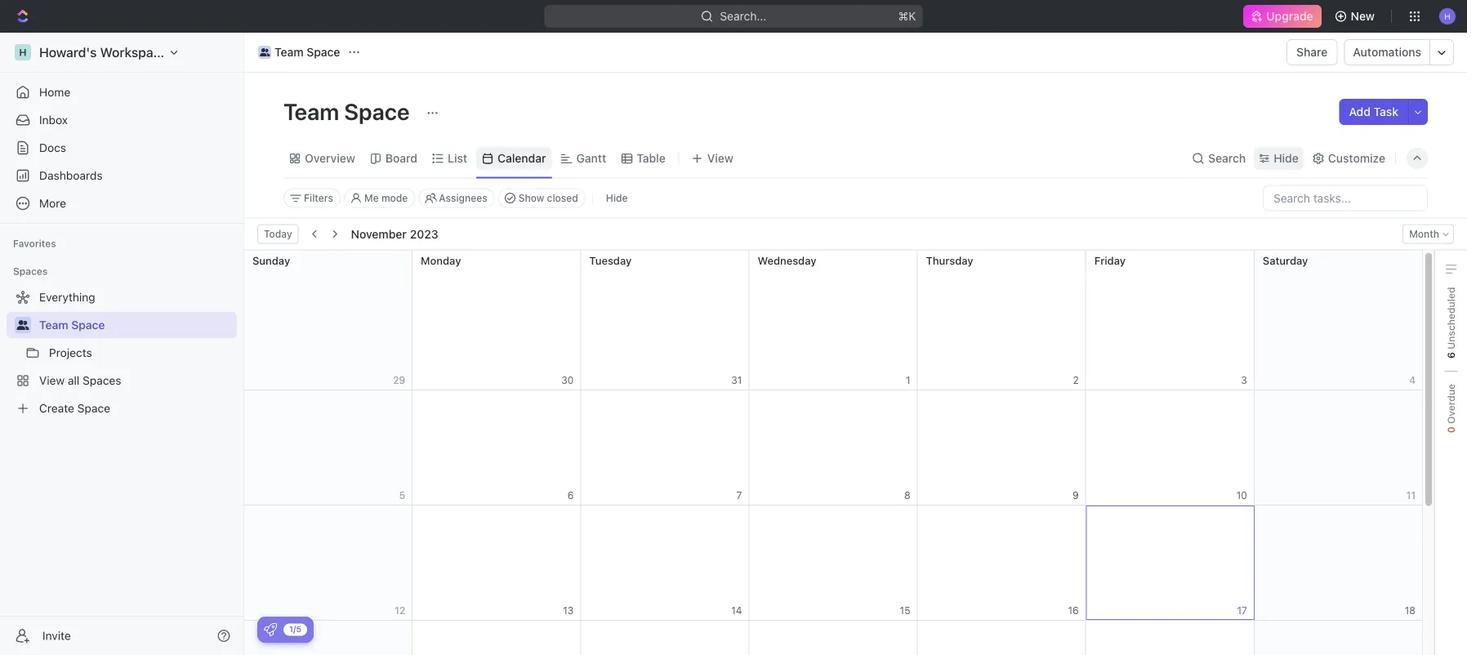 Task type: locate. For each thing, give the bounding box(es) containing it.
1 row from the top
[[244, 250, 1424, 390]]

grid containing sunday
[[244, 250, 1424, 655]]

team space
[[275, 45, 340, 59], [284, 98, 415, 125], [39, 318, 105, 332]]

view inside 'link'
[[39, 374, 65, 387]]

31
[[732, 374, 742, 386]]

month
[[1410, 228, 1440, 240]]

0 horizontal spatial user group image
[[17, 320, 29, 330]]

5
[[399, 490, 405, 501]]

table
[[637, 152, 666, 165]]

0 vertical spatial user group image
[[260, 48, 270, 56]]

3 row from the top
[[244, 505, 1424, 621]]

monday
[[421, 254, 461, 266]]

gantt link
[[573, 147, 607, 170]]

mode
[[382, 192, 408, 204]]

howard's workspace
[[39, 45, 168, 60]]

show closed
[[519, 192, 578, 204]]

filters button
[[284, 188, 341, 208]]

team space link
[[254, 42, 344, 62], [39, 312, 234, 338]]

1 vertical spatial hide
[[606, 192, 628, 204]]

3
[[1242, 374, 1248, 386]]

thursday
[[926, 254, 974, 266]]

0 horizontal spatial view
[[39, 374, 65, 387]]

hide button
[[600, 188, 635, 208]]

1 vertical spatial spaces
[[83, 374, 121, 387]]

18
[[1405, 605, 1416, 616]]

onboarding checklist button element
[[264, 624, 277, 637]]

spaces
[[13, 266, 48, 277], [83, 374, 121, 387]]

1 vertical spatial user group image
[[17, 320, 29, 330]]

favorites button
[[7, 234, 63, 253]]

0 vertical spatial spaces
[[13, 266, 48, 277]]

row
[[244, 250, 1424, 390], [244, 390, 1424, 505], [244, 505, 1424, 621], [244, 621, 1424, 655]]

0 vertical spatial 6
[[1446, 352, 1458, 359]]

space
[[307, 45, 340, 59], [344, 98, 410, 125], [71, 318, 105, 332], [77, 402, 110, 415]]

0 vertical spatial view
[[707, 152, 734, 165]]

dashboards
[[39, 169, 103, 182]]

all
[[68, 374, 79, 387]]

1 vertical spatial team space link
[[39, 312, 234, 338]]

workspace
[[100, 45, 168, 60]]

spaces right all
[[83, 374, 121, 387]]

0 horizontal spatial team space link
[[39, 312, 234, 338]]

task
[[1374, 105, 1399, 118]]

row containing 29
[[244, 250, 1424, 390]]

6 inside "row"
[[568, 490, 574, 501]]

grid
[[244, 250, 1424, 655]]

1 vertical spatial h
[[19, 47, 27, 58]]

6
[[1446, 352, 1458, 359], [568, 490, 574, 501]]

view right table
[[707, 152, 734, 165]]

board link
[[382, 147, 418, 170]]

view button
[[686, 139, 739, 178]]

0 vertical spatial team space link
[[254, 42, 344, 62]]

wednesday
[[758, 254, 817, 266]]

2 vertical spatial team space
[[39, 318, 105, 332]]

1 horizontal spatial team space link
[[254, 42, 344, 62]]

2 vertical spatial team
[[39, 318, 68, 332]]

1 horizontal spatial view
[[707, 152, 734, 165]]

h inside sidebar navigation
[[19, 47, 27, 58]]

29
[[393, 374, 405, 386]]

view for view all spaces
[[39, 374, 65, 387]]

2 row from the top
[[244, 390, 1424, 505]]

howard's workspace, , element
[[15, 44, 31, 60]]

spaces down 'favorites' button
[[13, 266, 48, 277]]

user group image
[[260, 48, 270, 56], [17, 320, 29, 330]]

0 vertical spatial h
[[1445, 11, 1451, 21]]

create
[[39, 402, 74, 415]]

table link
[[634, 147, 666, 170]]

7
[[737, 490, 742, 501]]

row containing 12
[[244, 505, 1424, 621]]

me mode
[[364, 192, 408, 204]]

1 horizontal spatial spaces
[[83, 374, 121, 387]]

0 horizontal spatial hide
[[606, 192, 628, 204]]

hide
[[1274, 152, 1299, 165], [606, 192, 628, 204]]

inbox link
[[7, 107, 237, 133]]

assignees button
[[419, 188, 495, 208]]

home
[[39, 85, 70, 99]]

hide right search at the right top of page
[[1274, 152, 1299, 165]]

team space inside tree
[[39, 318, 105, 332]]

team
[[275, 45, 304, 59], [284, 98, 339, 125], [39, 318, 68, 332]]

list
[[448, 152, 467, 165]]

overdue
[[1446, 384, 1458, 427]]

spaces inside view all spaces 'link'
[[83, 374, 121, 387]]

today
[[264, 228, 292, 240]]

13
[[563, 605, 574, 616]]

h
[[1445, 11, 1451, 21], [19, 47, 27, 58]]

create space link
[[7, 396, 234, 422]]

share
[[1297, 45, 1328, 59]]

show
[[519, 192, 545, 204]]

0 horizontal spatial h
[[19, 47, 27, 58]]

create space
[[39, 402, 110, 415]]

hide button
[[1255, 147, 1304, 170]]

view
[[707, 152, 734, 165], [39, 374, 65, 387]]

automations button
[[1345, 40, 1430, 65]]

calendar
[[498, 152, 546, 165]]

more button
[[7, 190, 237, 217]]

0 vertical spatial hide
[[1274, 152, 1299, 165]]

tree
[[7, 284, 237, 422]]

16
[[1069, 605, 1079, 616]]

⌘k
[[899, 9, 916, 23]]

view inside button
[[707, 152, 734, 165]]

tree containing everything
[[7, 284, 237, 422]]

12
[[395, 605, 405, 616]]

2
[[1073, 374, 1079, 386]]

1 vertical spatial view
[[39, 374, 65, 387]]

hide down gantt
[[606, 192, 628, 204]]

today button
[[257, 224, 299, 244]]

1 horizontal spatial user group image
[[260, 48, 270, 56]]

new button
[[1328, 3, 1385, 29]]

november 2023
[[351, 227, 439, 241]]

team space link inside tree
[[39, 312, 234, 338]]

view button
[[686, 147, 739, 170]]

board
[[386, 152, 418, 165]]

overview
[[305, 152, 355, 165]]

view left all
[[39, 374, 65, 387]]

0 horizontal spatial 6
[[568, 490, 574, 501]]

1 horizontal spatial hide
[[1274, 152, 1299, 165]]

1 horizontal spatial 6
[[1446, 352, 1458, 359]]

1 vertical spatial 6
[[568, 490, 574, 501]]

1 horizontal spatial h
[[1445, 11, 1451, 21]]



Task type: vqa. For each thing, say whether or not it's contained in the screenshot.
the Agency Management link
no



Task type: describe. For each thing, give the bounding box(es) containing it.
view all spaces link
[[7, 368, 234, 394]]

favorites
[[13, 238, 56, 249]]

view for view
[[707, 152, 734, 165]]

unscheduled
[[1446, 287, 1458, 352]]

hide inside button
[[606, 192, 628, 204]]

add
[[1350, 105, 1371, 118]]

2023
[[410, 227, 439, 241]]

invite
[[42, 629, 71, 643]]

everything
[[39, 291, 95, 304]]

new
[[1351, 9, 1375, 23]]

search
[[1209, 152, 1246, 165]]

14
[[732, 605, 742, 616]]

assignees
[[439, 192, 488, 204]]

0
[[1446, 427, 1458, 433]]

row containing 5
[[244, 390, 1424, 505]]

docs link
[[7, 135, 237, 161]]

dashboards link
[[7, 163, 237, 189]]

inbox
[[39, 113, 68, 127]]

15
[[900, 605, 911, 616]]

friday
[[1095, 254, 1126, 266]]

november
[[351, 227, 407, 241]]

upgrade link
[[1244, 5, 1322, 28]]

upgrade
[[1267, 9, 1314, 23]]

more
[[39, 197, 66, 210]]

sidebar navigation
[[0, 33, 248, 655]]

home link
[[7, 79, 237, 105]]

me mode button
[[344, 188, 415, 208]]

projects
[[49, 346, 92, 360]]

add task
[[1350, 105, 1399, 118]]

add task button
[[1340, 99, 1409, 125]]

list link
[[445, 147, 467, 170]]

9
[[1073, 490, 1079, 501]]

calendar link
[[494, 147, 546, 170]]

hide inside dropdown button
[[1274, 152, 1299, 165]]

show closed button
[[498, 188, 586, 208]]

1/5
[[289, 625, 302, 634]]

view all spaces
[[39, 374, 121, 387]]

customize
[[1329, 152, 1386, 165]]

17
[[1238, 605, 1248, 616]]

gantt
[[577, 152, 607, 165]]

0 horizontal spatial spaces
[[13, 266, 48, 277]]

search button
[[1187, 147, 1251, 170]]

1 vertical spatial team space
[[284, 98, 415, 125]]

month button
[[1403, 224, 1455, 244]]

saturday
[[1263, 254, 1309, 266]]

me
[[364, 192, 379, 204]]

projects link
[[49, 340, 234, 366]]

1
[[906, 374, 911, 386]]

Search tasks... text field
[[1264, 186, 1428, 210]]

filters
[[304, 192, 333, 204]]

4 row from the top
[[244, 621, 1424, 655]]

h inside dropdown button
[[1445, 11, 1451, 21]]

8
[[905, 490, 911, 501]]

team inside tree
[[39, 318, 68, 332]]

0 vertical spatial team
[[275, 45, 304, 59]]

search...
[[720, 9, 767, 23]]

tuesday
[[589, 254, 632, 266]]

sunday
[[253, 254, 290, 266]]

overview link
[[302, 147, 355, 170]]

30
[[562, 374, 574, 386]]

closed
[[547, 192, 578, 204]]

0 vertical spatial team space
[[275, 45, 340, 59]]

share button
[[1287, 39, 1338, 65]]

h button
[[1435, 3, 1461, 29]]

howard's
[[39, 45, 97, 60]]

docs
[[39, 141, 66, 154]]

everything link
[[7, 284, 234, 311]]

10
[[1237, 490, 1248, 501]]

11
[[1407, 490, 1416, 501]]

customize button
[[1307, 147, 1391, 170]]

user group image inside tree
[[17, 320, 29, 330]]

tree inside sidebar navigation
[[7, 284, 237, 422]]

1 vertical spatial team
[[284, 98, 339, 125]]

onboarding checklist button image
[[264, 624, 277, 637]]

4
[[1410, 374, 1416, 386]]



